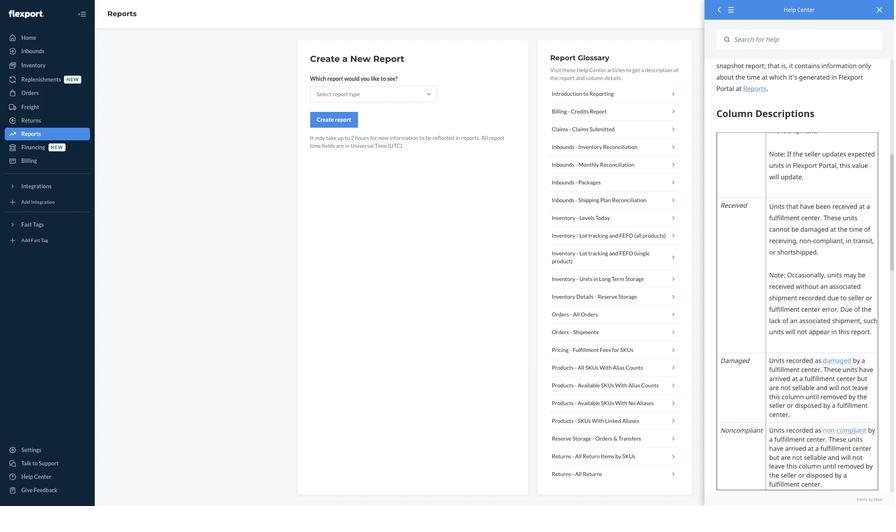 Task type: locate. For each thing, give the bounding box(es) containing it.
details.
[[605, 75, 622, 81]]

reconciliation for inbounds - monthly reconciliation
[[600, 161, 634, 168]]

1 horizontal spatial new
[[66, 77, 79, 83]]

- down returns - all return items by skus
[[572, 471, 574, 478]]

fast left the tag
[[31, 238, 40, 244]]

submitted
[[590, 126, 615, 133]]

products for products - available skus with alias counts
[[552, 382, 574, 389]]

report up select report type at the left top of the page
[[327, 75, 343, 82]]

0 horizontal spatial a
[[342, 54, 348, 64]]

0 horizontal spatial claims
[[552, 126, 568, 133]]

inbounds for inbounds - shipping plan reconciliation
[[552, 197, 574, 204]]

help center
[[784, 6, 815, 13], [21, 474, 51, 481]]

1 vertical spatial help
[[577, 67, 588, 73]]

all inside button
[[575, 454, 582, 460]]

1 vertical spatial help center
[[21, 474, 51, 481]]

1 tracking from the top
[[588, 232, 608, 239]]

0 vertical spatial help center
[[784, 6, 815, 13]]

orders - shipments
[[552, 329, 599, 336]]

inventory details - reserve storage button
[[550, 289, 679, 306]]

reporting
[[590, 90, 614, 97]]

- down billing - credits report
[[569, 126, 571, 133]]

2 vertical spatial in
[[593, 276, 598, 283]]

see?
[[387, 75, 398, 82]]

2 horizontal spatial report
[[590, 108, 607, 115]]

reserve up returns - all return items by skus
[[552, 436, 571, 442]]

1 vertical spatial billing
[[21, 157, 37, 164]]

alias up no
[[628, 382, 640, 389]]

counts inside 'button'
[[626, 365, 643, 371]]

inventory inside inventory - units in long term storage button
[[552, 276, 575, 283]]

1 vertical spatial lot
[[579, 250, 587, 257]]

0 vertical spatial reports
[[107, 10, 137, 18]]

inventory inside inventory - lot tracking and fefo (single product)
[[552, 250, 575, 257]]

available inside button
[[578, 382, 600, 389]]

and down inventory - levels today button
[[609, 232, 618, 239]]

all for orders - all orders
[[573, 311, 580, 318]]

tracking
[[588, 232, 608, 239], [588, 250, 608, 257]]

inbounds for inbounds
[[21, 48, 44, 54]]

3 products from the top
[[552, 400, 574, 407]]

to left the "get"
[[626, 67, 631, 73]]

0 vertical spatial create
[[310, 54, 340, 64]]

- inside button
[[576, 232, 578, 239]]

shipments
[[573, 329, 599, 336]]

- left packages in the top right of the page
[[575, 179, 577, 186]]

new up time
[[378, 135, 389, 141]]

- for products - all skus with alias counts
[[575, 365, 577, 371]]

all right the reports.
[[481, 135, 488, 141]]

inventory up monthly
[[578, 144, 602, 150]]

in right are
[[345, 142, 350, 149]]

inbounds left packages in the top right of the page
[[552, 179, 574, 186]]

lot for inventory - lot tracking and fefo (all products)
[[579, 232, 587, 239]]

1 vertical spatial add
[[21, 238, 30, 244]]

for up time
[[370, 135, 377, 141]]

inventory - lot tracking and fefo (all products)
[[552, 232, 666, 239]]

1 horizontal spatial by
[[869, 497, 873, 503]]

1 horizontal spatial reports link
[[107, 10, 137, 18]]

0 horizontal spatial help
[[21, 474, 33, 481]]

0 vertical spatial aliases
[[637, 400, 654, 407]]

fast tags button
[[5, 219, 90, 231]]

available down products - all skus with alias counts
[[578, 382, 600, 389]]

1 horizontal spatial reports
[[107, 10, 137, 18]]

create report
[[317, 116, 351, 123]]

1 horizontal spatial in
[[456, 135, 460, 141]]

1 vertical spatial new
[[378, 135, 389, 141]]

products for products - available skus with no aliases
[[552, 400, 574, 407]]

with down fees
[[600, 365, 612, 371]]

report for billing - credits report
[[590, 108, 607, 115]]

tracking down today
[[588, 232, 608, 239]]

2 fefo from the top
[[619, 250, 633, 257]]

a left "new"
[[342, 54, 348, 64]]

Search search field
[[730, 30, 882, 49]]

available
[[578, 382, 600, 389], [578, 400, 600, 407]]

help down 'report glossary'
[[577, 67, 588, 73]]

0 horizontal spatial report
[[373, 54, 404, 64]]

- for inbounds - inventory reconciliation
[[575, 144, 577, 150]]

0 horizontal spatial new
[[51, 145, 63, 151]]

inbounds up inbounds - packages
[[552, 161, 574, 168]]

new up billing link
[[51, 145, 63, 151]]

- for products - skus with linked aliases
[[575, 418, 577, 425]]

return
[[583, 454, 600, 460]]

which report would you like to see?
[[310, 75, 398, 82]]

products - all skus with alias counts
[[552, 365, 643, 371]]

4 products from the top
[[552, 418, 574, 425]]

0 vertical spatial fast
[[21, 221, 32, 228]]

1 available from the top
[[578, 382, 600, 389]]

- for inbounds - monthly reconciliation
[[575, 161, 577, 168]]

0 vertical spatial lot
[[579, 232, 587, 239]]

all left return
[[575, 454, 582, 460]]

0 vertical spatial billing
[[552, 108, 567, 115]]

support
[[39, 461, 59, 467]]

report down these
[[559, 75, 575, 81]]

inventory - levels today
[[552, 215, 610, 221]]

and inside button
[[609, 232, 618, 239]]

create up which
[[310, 54, 340, 64]]

0 horizontal spatial reports
[[21, 131, 41, 137]]

center inside visit these help center articles to get a description of the report and column details.
[[589, 67, 606, 73]]

center down the talk to support
[[34, 474, 51, 481]]

inventory inside inventory - lot tracking and fefo (all products) button
[[552, 232, 575, 239]]

by left dixa
[[869, 497, 873, 503]]

all down returns - all return items by skus
[[575, 471, 582, 478]]

skus down pricing - fulfillment fees for skus
[[585, 365, 598, 371]]

be
[[426, 135, 432, 141]]

- up orders - shipments at the bottom
[[570, 311, 572, 318]]

1 horizontal spatial help
[[577, 67, 588, 73]]

2 vertical spatial center
[[34, 474, 51, 481]]

inventory inside inbounds - inventory reconciliation 'button'
[[578, 144, 602, 150]]

0 vertical spatial tracking
[[588, 232, 608, 239]]

for
[[370, 135, 377, 141], [612, 347, 619, 354]]

inbounds down claims - claims submitted on the right
[[552, 144, 574, 150]]

1 claims from the left
[[552, 126, 568, 133]]

- for inventory - lot tracking and fefo (all products)
[[576, 232, 578, 239]]

aliases
[[637, 400, 654, 407], [622, 418, 639, 425]]

- inside inventory - lot tracking and fefo (single product)
[[576, 250, 578, 257]]

create inside button
[[317, 116, 334, 123]]

0 horizontal spatial by
[[615, 454, 621, 460]]

&
[[614, 436, 617, 442]]

report
[[373, 54, 404, 64], [550, 54, 576, 62], [590, 108, 607, 115]]

aliases right the linked
[[622, 418, 639, 425]]

orders for orders - all orders
[[552, 311, 569, 318]]

today
[[596, 215, 610, 221]]

1 vertical spatial center
[[589, 67, 606, 73]]

inbounds
[[21, 48, 44, 54], [552, 144, 574, 150], [552, 161, 574, 168], [552, 179, 574, 186], [552, 197, 574, 204]]

products - available skus with alias counts button
[[550, 377, 679, 395]]

1 horizontal spatial claims
[[572, 126, 589, 133]]

inventory for inventory - levels today
[[552, 215, 575, 221]]

reports link
[[107, 10, 137, 18], [5, 128, 90, 141]]

and inside inventory - lot tracking and fefo (single product)
[[609, 250, 618, 257]]

report inside create report button
[[335, 116, 351, 123]]

1 vertical spatial tracking
[[588, 250, 608, 257]]

- down claims - claims submitted on the right
[[575, 144, 577, 150]]

inventory inside inventory link
[[21, 62, 46, 69]]

reconciliation down claims - claims submitted "button"
[[603, 144, 637, 150]]

0 vertical spatial new
[[66, 77, 79, 83]]

orders up pricing
[[552, 329, 569, 336]]

inventory down inventory - levels today
[[552, 232, 575, 239]]

- left units
[[576, 276, 578, 283]]

all inside 'button'
[[578, 365, 584, 371]]

are
[[336, 142, 344, 149]]

inventory down product)
[[552, 276, 575, 283]]

fast inside dropdown button
[[21, 221, 32, 228]]

alias down pricing - fulfillment fees for skus button
[[613, 365, 625, 371]]

- for orders - shipments
[[570, 329, 572, 336]]

0 horizontal spatial reports link
[[5, 128, 90, 141]]

storage right term
[[625, 276, 644, 283]]

0 vertical spatial for
[[370, 135, 377, 141]]

0 vertical spatial alias
[[613, 365, 625, 371]]

counts
[[626, 365, 643, 371], [641, 382, 659, 389]]

skus
[[620, 347, 633, 354], [585, 365, 598, 371], [601, 382, 614, 389], [601, 400, 614, 407], [578, 418, 591, 425], [622, 454, 635, 460]]

reconciliation down inbounds - packages button
[[612, 197, 646, 204]]

report for select report type
[[333, 91, 348, 97]]

flexport logo image
[[9, 10, 44, 18]]

0 horizontal spatial help center
[[21, 474, 51, 481]]

0 horizontal spatial alias
[[613, 365, 625, 371]]

billing
[[552, 108, 567, 115], [21, 157, 37, 164]]

- for orders - all orders
[[570, 311, 572, 318]]

1 vertical spatial for
[[612, 347, 619, 354]]

all for returns - all return items by skus
[[575, 454, 582, 460]]

inventory inside inventory details - reserve storage button
[[552, 294, 575, 300]]

returns
[[21, 117, 41, 124], [552, 454, 571, 460], [552, 471, 571, 478], [583, 471, 602, 478]]

to
[[626, 67, 631, 73], [381, 75, 386, 82], [583, 90, 588, 97], [345, 135, 350, 141], [419, 135, 424, 141], [32, 461, 38, 467]]

report for create report
[[335, 116, 351, 123]]

1 horizontal spatial center
[[589, 67, 606, 73]]

2 available from the top
[[578, 400, 600, 407]]

create for create report
[[317, 116, 334, 123]]

- for products - available skus with no aliases
[[575, 400, 577, 407]]

introduction to reporting button
[[550, 85, 679, 103]]

2 vertical spatial new
[[51, 145, 63, 151]]

fefo
[[619, 232, 633, 239], [619, 250, 633, 257]]

visit
[[550, 67, 561, 73]]

0 vertical spatial reconciliation
[[603, 144, 637, 150]]

all up orders - shipments at the bottom
[[573, 311, 580, 318]]

report left type
[[333, 91, 348, 97]]

available for products - available skus with no aliases
[[578, 400, 600, 407]]

0 horizontal spatial billing
[[21, 157, 37, 164]]

reserve storage - orders & transfers button
[[550, 431, 679, 448]]

- right pricing
[[570, 347, 572, 354]]

credits
[[571, 108, 589, 115]]

alias inside 'button'
[[613, 365, 625, 371]]

no
[[628, 400, 636, 407]]

1 vertical spatial and
[[609, 232, 618, 239]]

reconciliation for inbounds - inventory reconciliation
[[603, 144, 637, 150]]

- up products - skus with linked aliases
[[575, 400, 577, 407]]

lot inside button
[[579, 232, 587, 239]]

help center link
[[5, 471, 90, 484]]

- left 'levels'
[[576, 215, 578, 221]]

0 horizontal spatial reserve
[[552, 436, 571, 442]]

billing inside button
[[552, 108, 567, 115]]

- left credits
[[568, 108, 570, 115]]

orders for orders - shipments
[[552, 329, 569, 336]]

all for products - all skus with alias counts
[[578, 365, 584, 371]]

- up inventory - units in long term storage
[[576, 250, 578, 257]]

reports
[[107, 10, 137, 18], [21, 131, 41, 137]]

inventory up replenishments
[[21, 62, 46, 69]]

2 products from the top
[[552, 382, 574, 389]]

counts for products - available skus with alias counts
[[641, 382, 659, 389]]

help up give
[[21, 474, 33, 481]]

2 add from the top
[[21, 238, 30, 244]]

all for returns - all returns
[[575, 471, 582, 478]]

storage
[[625, 276, 644, 283], [618, 294, 637, 300], [572, 436, 591, 442]]

- left return
[[572, 454, 574, 460]]

2 horizontal spatial center
[[797, 6, 815, 13]]

reconciliation down inbounds - inventory reconciliation 'button'
[[600, 161, 634, 168]]

reconciliation
[[603, 144, 637, 150], [600, 161, 634, 168], [612, 197, 646, 204]]

- for claims - claims submitted
[[569, 126, 571, 133]]

- for pricing - fulfillment fees for skus
[[570, 347, 572, 354]]

1 vertical spatial reports link
[[5, 128, 90, 141]]

storage down term
[[618, 294, 637, 300]]

report inside visit these help center articles to get a description of the report and column details.
[[559, 75, 575, 81]]

returns inside button
[[552, 454, 571, 460]]

- inside "button"
[[569, 126, 571, 133]]

and left column
[[576, 75, 585, 81]]

billing down introduction
[[552, 108, 567, 115]]

products inside button
[[552, 400, 574, 407]]

skus up products - available skus with no aliases
[[601, 382, 614, 389]]

1 add from the top
[[21, 199, 30, 205]]

and down inventory - lot tracking and fefo (all products) button in the top right of the page
[[609, 250, 618, 257]]

2 horizontal spatial in
[[593, 276, 598, 283]]

inbounds - inventory reconciliation button
[[550, 139, 679, 156]]

1 horizontal spatial help center
[[784, 6, 815, 13]]

select report type
[[317, 91, 360, 97]]

fefo inside inventory - lot tracking and fefo (single product)
[[619, 250, 633, 257]]

products inside 'button'
[[552, 365, 574, 371]]

universal
[[351, 142, 374, 149]]

tracking inside inventory - lot tracking and fefo (single product)
[[588, 250, 608, 257]]

0 vertical spatial available
[[578, 382, 600, 389]]

2 lot from the top
[[579, 250, 587, 257]]

1 vertical spatial aliases
[[622, 418, 639, 425]]

with down products - all skus with alias counts 'button' at the right
[[615, 382, 627, 389]]

1 vertical spatial a
[[641, 67, 644, 73]]

lot down inventory - levels today
[[579, 232, 587, 239]]

inbounds down inbounds - packages
[[552, 197, 574, 204]]

orders up freight
[[21, 90, 39, 96]]

all down fulfillment
[[578, 365, 584, 371]]

1 fefo from the top
[[619, 232, 633, 239]]

available for products - available skus with alias counts
[[578, 382, 600, 389]]

2 horizontal spatial new
[[378, 135, 389, 141]]

1 horizontal spatial reserve
[[598, 294, 617, 300]]

integrations button
[[5, 180, 90, 193]]

0 vertical spatial and
[[576, 75, 585, 81]]

orders up orders - shipments at the bottom
[[552, 311, 569, 318]]

2 vertical spatial and
[[609, 250, 618, 257]]

center up 'search' search box
[[797, 6, 815, 13]]

tracking for (single
[[588, 250, 608, 257]]

returns for returns - all return items by skus
[[552, 454, 571, 460]]

a
[[342, 54, 348, 64], [641, 67, 644, 73]]

- for inventory - lot tracking and fefo (single product)
[[576, 250, 578, 257]]

with inside button
[[615, 400, 627, 407]]

products for products - skus with linked aliases
[[552, 418, 574, 425]]

1 vertical spatial reports
[[21, 131, 41, 137]]

new for replenishments
[[66, 77, 79, 83]]

alias inside button
[[628, 382, 640, 389]]

1 horizontal spatial alias
[[628, 382, 640, 389]]

reserve down long
[[598, 294, 617, 300]]

returns for returns
[[21, 117, 41, 124]]

report inside billing - credits report button
[[590, 108, 607, 115]]

create for create a new report
[[310, 54, 340, 64]]

a right the "get"
[[641, 67, 644, 73]]

inventory left 'levels'
[[552, 215, 575, 221]]

fast left tags
[[21, 221, 32, 228]]

inbounds inside 'button'
[[552, 144, 574, 150]]

- left shipments
[[570, 329, 572, 336]]

0 vertical spatial fefo
[[619, 232, 633, 239]]

monthly
[[578, 161, 599, 168]]

to right talk
[[32, 461, 38, 467]]

lot up units
[[579, 250, 587, 257]]

billing down financing
[[21, 157, 37, 164]]

0 vertical spatial add
[[21, 199, 30, 205]]

talk to support
[[21, 461, 59, 467]]

report up "see?"
[[373, 54, 404, 64]]

0 horizontal spatial for
[[370, 135, 377, 141]]

report for create a new report
[[373, 54, 404, 64]]

report right the reports.
[[489, 135, 504, 141]]

1 vertical spatial by
[[869, 497, 873, 503]]

- down fulfillment
[[575, 365, 577, 371]]

1 horizontal spatial report
[[550, 54, 576, 62]]

with inside 'button'
[[600, 365, 612, 371]]

dixa
[[874, 497, 882, 503]]

1 vertical spatial available
[[578, 400, 600, 407]]

1 vertical spatial counts
[[641, 382, 659, 389]]

add left integration on the left
[[21, 199, 30, 205]]

inventory for inventory - lot tracking and fefo (single product)
[[552, 250, 575, 257]]

with left no
[[615, 400, 627, 407]]

billing - credits report
[[552, 108, 607, 115]]

1 lot from the top
[[579, 232, 587, 239]]

skus down the orders - shipments button
[[620, 347, 633, 354]]

counts inside button
[[641, 382, 659, 389]]

add fast tag link
[[5, 234, 90, 247]]

claims - claims submitted button
[[550, 121, 679, 139]]

orders
[[21, 90, 39, 96], [552, 311, 569, 318], [581, 311, 598, 318], [552, 329, 569, 336], [595, 436, 612, 442]]

0 vertical spatial counts
[[626, 365, 643, 371]]

inventory inside inventory - levels today button
[[552, 215, 575, 221]]

1 products from the top
[[552, 365, 574, 371]]

skus up 'reserve storage - orders & transfers'
[[578, 418, 591, 425]]

these
[[562, 67, 576, 73]]

for right fees
[[612, 347, 619, 354]]

available inside button
[[578, 400, 600, 407]]

2 horizontal spatial help
[[784, 6, 796, 13]]

add
[[21, 199, 30, 205], [21, 238, 30, 244]]

1 horizontal spatial billing
[[552, 108, 567, 115]]

aliases inside button
[[637, 400, 654, 407]]

1 vertical spatial alias
[[628, 382, 640, 389]]

storage up return
[[572, 436, 591, 442]]

inventory up the orders - all orders
[[552, 294, 575, 300]]

tracking inside button
[[588, 232, 608, 239]]

- down inventory - levels today
[[576, 232, 578, 239]]

report down reporting
[[590, 108, 607, 115]]

inbounds - monthly reconciliation button
[[550, 156, 679, 174]]

aliases right no
[[637, 400, 654, 407]]

fast
[[21, 221, 32, 228], [31, 238, 40, 244]]

reconciliation inside 'button'
[[603, 144, 637, 150]]

with for products - all skus with alias counts
[[600, 365, 612, 371]]

fefo inside inventory - lot tracking and fefo (all products) button
[[619, 232, 633, 239]]

- up 'reserve storage - orders & transfers'
[[575, 418, 577, 425]]

1 vertical spatial in
[[345, 142, 350, 149]]

2 tracking from the top
[[588, 250, 608, 257]]

get
[[632, 67, 640, 73]]

1 horizontal spatial for
[[612, 347, 619, 354]]

and
[[576, 75, 585, 81], [609, 232, 618, 239], [609, 250, 618, 257]]

with for products - available skus with no aliases
[[615, 400, 627, 407]]

0 vertical spatial help
[[784, 6, 796, 13]]

1 vertical spatial reconciliation
[[600, 161, 634, 168]]

inventory - units in long term storage
[[552, 276, 644, 283]]

report up up on the top
[[335, 116, 351, 123]]

report for which report would you like to see?
[[327, 75, 343, 82]]

lot inside inventory - lot tracking and fefo (single product)
[[579, 250, 587, 257]]

orders up shipments
[[581, 311, 598, 318]]

1 horizontal spatial a
[[641, 67, 644, 73]]

with
[[600, 365, 612, 371], [615, 382, 627, 389], [615, 400, 627, 407], [592, 418, 604, 425]]

inventory for inventory
[[21, 62, 46, 69]]

claims
[[552, 126, 568, 133], [572, 126, 589, 133]]

new
[[350, 54, 371, 64]]

0 vertical spatial in
[[456, 135, 460, 141]]

help center up 'search' search box
[[784, 6, 815, 13]]

inbounds for inbounds - monthly reconciliation
[[552, 161, 574, 168]]

by inside button
[[615, 454, 621, 460]]

inbounds for inbounds - packages
[[552, 179, 574, 186]]

0 vertical spatial by
[[615, 454, 621, 460]]

1 vertical spatial fefo
[[619, 250, 633, 257]]

products
[[552, 365, 574, 371], [552, 382, 574, 389], [552, 400, 574, 407], [552, 418, 574, 425]]

report up these
[[550, 54, 576, 62]]

fefo left (single
[[619, 250, 633, 257]]

1 vertical spatial create
[[317, 116, 334, 123]]

products)
[[643, 232, 666, 239]]



Task type: vqa. For each thing, say whether or not it's contained in the screenshot.
the estimated to the bottom
no



Task type: describe. For each thing, give the bounding box(es) containing it.
it may take up to 2 hours for new information to be reflected in reports. all report time fields are in universal time (utc).
[[310, 135, 504, 149]]

talk to support button
[[5, 458, 90, 471]]

information
[[390, 135, 418, 141]]

(utc).
[[388, 142, 403, 149]]

long
[[599, 276, 611, 283]]

orders link
[[5, 87, 90, 99]]

2 vertical spatial help
[[21, 474, 33, 481]]

skus inside 'button'
[[585, 365, 598, 371]]

in inside button
[[593, 276, 598, 283]]

orders left &
[[595, 436, 612, 442]]

glossary
[[578, 54, 609, 62]]

settings link
[[5, 444, 90, 457]]

fees
[[600, 347, 611, 354]]

reserve storage - orders & transfers
[[552, 436, 641, 442]]

claims - claims submitted
[[552, 126, 615, 133]]

aliases inside button
[[622, 418, 639, 425]]

help inside visit these help center articles to get a description of the report and column details.
[[577, 67, 588, 73]]

create a new report
[[310, 54, 404, 64]]

inbounds - monthly reconciliation
[[552, 161, 634, 168]]

to left reporting
[[583, 90, 588, 97]]

0 vertical spatial reports link
[[107, 10, 137, 18]]

home link
[[5, 32, 90, 44]]

details
[[576, 294, 594, 300]]

inventory for inventory details - reserve storage
[[552, 294, 575, 300]]

give feedback button
[[5, 485, 90, 497]]

- for inbounds - packages
[[575, 179, 577, 186]]

(all
[[634, 232, 641, 239]]

tracking for (all
[[588, 232, 608, 239]]

reports.
[[461, 135, 480, 141]]

of
[[673, 67, 678, 73]]

- for products - available skus with alias counts
[[575, 382, 577, 389]]

- for returns - all returns
[[572, 471, 574, 478]]

integrations
[[21, 183, 52, 190]]

and for inventory - lot tracking and fefo (all products)
[[609, 232, 618, 239]]

returns - all returns
[[552, 471, 602, 478]]

introduction
[[552, 90, 582, 97]]

report glossary
[[550, 54, 609, 62]]

0 vertical spatial reserve
[[598, 294, 617, 300]]

report inside it may take up to 2 hours for new information to be reflected in reports. all report time fields are in universal time (utc).
[[489, 135, 504, 141]]

select
[[317, 91, 332, 97]]

levels
[[579, 215, 594, 221]]

0 vertical spatial a
[[342, 54, 348, 64]]

like
[[371, 75, 380, 82]]

inventory for inventory - units in long term storage
[[552, 276, 575, 283]]

products for products - all skus with alias counts
[[552, 365, 574, 371]]

tag
[[41, 238, 48, 244]]

inventory - units in long term storage button
[[550, 271, 679, 289]]

inventory for inventory - lot tracking and fefo (all products)
[[552, 232, 575, 239]]

inbounds - packages
[[552, 179, 601, 186]]

a inside visit these help center articles to get a description of the report and column details.
[[641, 67, 644, 73]]

with for products - available skus with alias counts
[[615, 382, 627, 389]]

add for add fast tag
[[21, 238, 30, 244]]

- up returns - all return items by skus
[[592, 436, 594, 442]]

time
[[310, 142, 321, 149]]

would
[[344, 75, 360, 82]]

products - available skus with no aliases button
[[550, 395, 679, 413]]

inventory - lot tracking and fefo (single product) button
[[550, 245, 679, 271]]

returns - all return items by skus
[[552, 454, 635, 460]]

orders for orders
[[21, 90, 39, 96]]

- for returns - all return items by skus
[[572, 454, 574, 460]]

fields
[[322, 142, 335, 149]]

reflected
[[433, 135, 455, 141]]

product)
[[552, 258, 573, 265]]

introduction to reporting
[[552, 90, 614, 97]]

visit these help center articles to get a description of the report and column details.
[[550, 67, 678, 81]]

2
[[351, 135, 354, 141]]

2 vertical spatial reconciliation
[[612, 197, 646, 204]]

inventory details - reserve storage
[[552, 294, 637, 300]]

pricing - fulfillment fees for skus button
[[550, 342, 679, 360]]

fefo for (all
[[619, 232, 633, 239]]

and for inventory - lot tracking and fefo (single product)
[[609, 250, 618, 257]]

products - available skus with no aliases
[[552, 400, 654, 407]]

- for inventory - units in long term storage
[[576, 276, 578, 283]]

to left be
[[419, 135, 424, 141]]

- right details
[[595, 294, 597, 300]]

2 vertical spatial storage
[[572, 436, 591, 442]]

inbounds - shipping plan reconciliation
[[552, 197, 646, 204]]

which
[[310, 75, 326, 82]]

1 vertical spatial fast
[[31, 238, 40, 244]]

add integration link
[[5, 196, 90, 209]]

elevio
[[857, 497, 868, 503]]

to inside visit these help center articles to get a description of the report and column details.
[[626, 67, 631, 73]]

0 horizontal spatial center
[[34, 474, 51, 481]]

inbounds for inbounds - inventory reconciliation
[[552, 144, 574, 150]]

term
[[612, 276, 624, 283]]

billing for billing - credits report
[[552, 108, 567, 115]]

linked
[[605, 418, 621, 425]]

counts for products - all skus with alias counts
[[626, 365, 643, 371]]

close navigation image
[[77, 9, 87, 19]]

- for inbounds - shipping plan reconciliation
[[575, 197, 577, 204]]

to left 2
[[345, 135, 350, 141]]

shipping
[[578, 197, 599, 204]]

talk
[[21, 461, 31, 467]]

add integration
[[21, 199, 55, 205]]

products - skus with linked aliases
[[552, 418, 639, 425]]

2 claims from the left
[[572, 126, 589, 133]]

0 horizontal spatial in
[[345, 142, 350, 149]]

inventory link
[[5, 59, 90, 72]]

it
[[310, 135, 314, 141]]

billing link
[[5, 155, 90, 167]]

orders - all orders button
[[550, 306, 679, 324]]

1 vertical spatial storage
[[618, 294, 637, 300]]

add for add integration
[[21, 199, 30, 205]]

orders - shipments button
[[550, 324, 679, 342]]

for inside it may take up to 2 hours for new information to be reflected in reports. all report time fields are in universal time (utc).
[[370, 135, 377, 141]]

returns - all returns button
[[550, 466, 679, 484]]

inbounds - packages button
[[550, 174, 679, 192]]

plan
[[600, 197, 611, 204]]

- for inventory - levels today
[[576, 215, 578, 221]]

reports inside "link"
[[21, 131, 41, 137]]

0 vertical spatial storage
[[625, 276, 644, 283]]

lot for inventory - lot tracking and fefo (single product)
[[579, 250, 587, 257]]

alias for products - available skus with alias counts
[[628, 382, 640, 389]]

type
[[349, 91, 360, 97]]

skus down transfers
[[622, 454, 635, 460]]

returns - all return items by skus button
[[550, 448, 679, 466]]

tags
[[33, 221, 44, 228]]

replenishments
[[21, 76, 61, 83]]

orders - all orders
[[552, 311, 598, 318]]

1 vertical spatial reserve
[[552, 436, 571, 442]]

units
[[579, 276, 592, 283]]

new for financing
[[51, 145, 63, 151]]

give
[[21, 487, 33, 494]]

billing for billing
[[21, 157, 37, 164]]

inbounds - shipping plan reconciliation button
[[550, 192, 679, 210]]

inventory - lot tracking and fefo (single product)
[[552, 250, 650, 265]]

- for billing - credits report
[[568, 108, 570, 115]]

fefo for (single
[[619, 250, 633, 257]]

0 vertical spatial center
[[797, 6, 815, 13]]

products - available skus with alias counts
[[552, 382, 659, 389]]

returns for returns - all returns
[[552, 471, 571, 478]]

all inside it may take up to 2 hours for new information to be reflected in reports. all report time fields are in universal time (utc).
[[481, 135, 488, 141]]

up
[[338, 135, 344, 141]]

settings
[[21, 447, 41, 454]]

feedback
[[34, 487, 57, 494]]

(single
[[634, 250, 650, 257]]

new inside it may take up to 2 hours for new information to be reflected in reports. all report time fields are in universal time (utc).
[[378, 135, 389, 141]]

items
[[601, 454, 614, 460]]

alias for products - all skus with alias counts
[[613, 365, 625, 371]]

with left the linked
[[592, 418, 604, 425]]

products - all skus with alias counts button
[[550, 360, 679, 377]]

to right like
[[381, 75, 386, 82]]

for inside button
[[612, 347, 619, 354]]

financing
[[21, 144, 45, 151]]

elevio by dixa
[[857, 497, 882, 503]]

create report button
[[310, 112, 358, 128]]

skus down products - available skus with alias counts
[[601, 400, 614, 407]]

home
[[21, 34, 36, 41]]

and inside visit these help center articles to get a description of the report and column details.
[[576, 75, 585, 81]]

returns link
[[5, 114, 90, 127]]

take
[[326, 135, 337, 141]]



